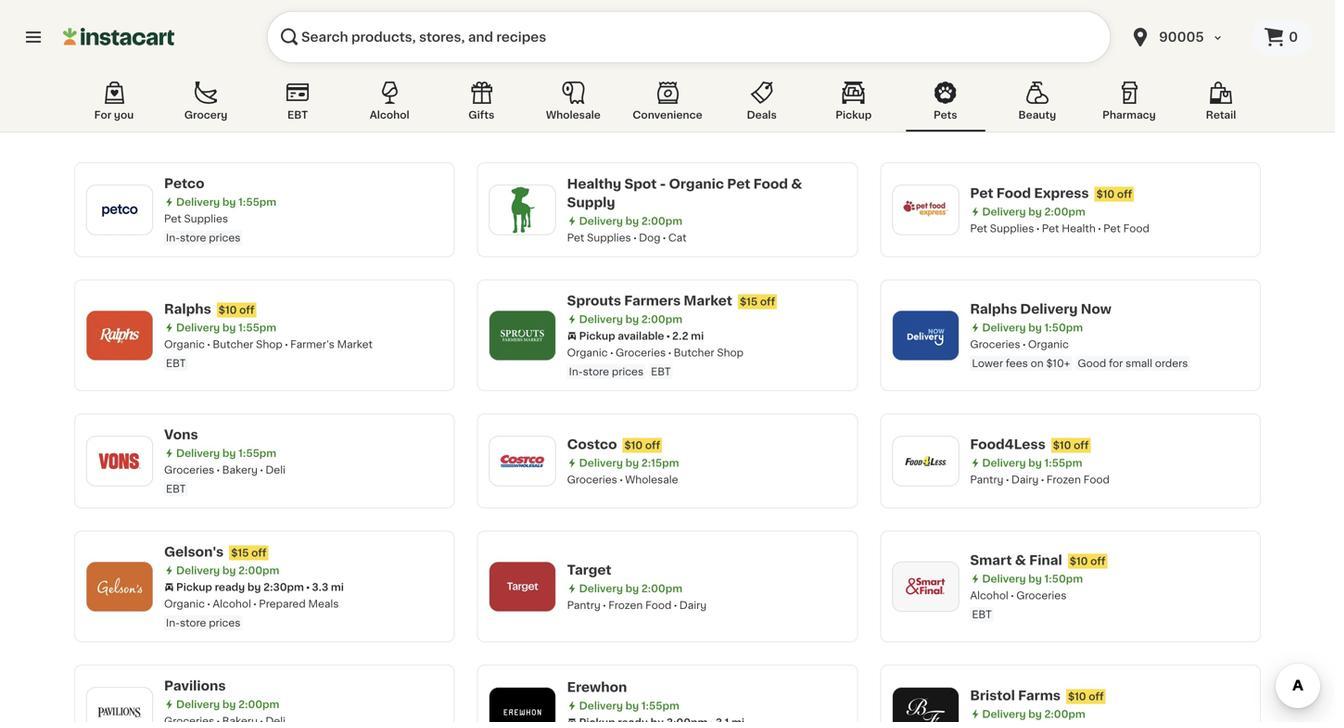 Task type: locate. For each thing, give the bounding box(es) containing it.
0 horizontal spatial butcher
[[213, 339, 253, 350]]

1 horizontal spatial market
[[684, 294, 733, 307]]

store inside organic groceries butcher shop in-store prices ebt
[[583, 367, 609, 377]]

pantry down target
[[567, 600, 601, 610]]

pet supplies pet health pet food
[[970, 223, 1150, 233]]

1 delivery by 1:50pm from the top
[[982, 323, 1083, 333]]

butcher inside organic groceries butcher shop in-store prices ebt
[[674, 348, 715, 358]]

2:00pm up pet supplies pet health pet food
[[1045, 207, 1086, 217]]

1 horizontal spatial ralphs
[[970, 303, 1018, 316]]

pet inside healthy spot - organic pet food & supply
[[727, 177, 751, 190]]

off inside pet food express $10 off
[[1117, 189, 1133, 199]]

2:00pm down sprouts farmers market $15 off
[[642, 314, 683, 325]]

market up 2.2 mi
[[684, 294, 733, 307]]

0 horizontal spatial wholesale
[[546, 110, 601, 120]]

1 horizontal spatial mi
[[691, 331, 704, 341]]

delivery by 1:50pm down ralphs delivery now
[[982, 323, 1083, 333]]

$10 inside costco $10 off
[[625, 440, 643, 451]]

prices for gelson's
[[209, 618, 241, 628]]

0 horizontal spatial market
[[337, 339, 373, 350]]

1:55pm for petco
[[239, 197, 276, 207]]

delivery by 2:00pm up the pickup available
[[579, 314, 683, 325]]

1 horizontal spatial &
[[1015, 554, 1027, 567]]

None search field
[[267, 11, 1111, 63]]

ralphs
[[164, 303, 211, 316], [970, 303, 1018, 316]]

deli
[[266, 465, 286, 475]]

2 vertical spatial in-
[[166, 618, 180, 628]]

delivery by 1:55pm for erewhon
[[579, 701, 680, 711]]

delivery for gelson's logo
[[176, 566, 220, 576]]

1 vertical spatial in-
[[569, 367, 583, 377]]

0 vertical spatial $15
[[740, 297, 758, 307]]

0 horizontal spatial frozen
[[609, 600, 643, 610]]

1 vertical spatial pantry
[[567, 600, 601, 610]]

2:00pm for dog
[[642, 216, 683, 226]]

groceries down available
[[616, 348, 666, 358]]

butcher
[[213, 339, 253, 350], [674, 348, 715, 358]]

organic for organic butcher shop farmer's market ebt
[[164, 339, 205, 350]]

$10 inside "bristol farms $10 off"
[[1068, 692, 1087, 702]]

0 horizontal spatial alcohol
[[213, 599, 251, 609]]

0
[[1289, 31, 1298, 44]]

store down pickup ready by 2:30pm
[[180, 618, 206, 628]]

alcohol down ready
[[213, 599, 251, 609]]

delivery up fees
[[982, 323, 1026, 333]]

organic inside organic groceries butcher shop in-store prices ebt
[[567, 348, 608, 358]]

store inside organic alcohol prepared meals in-store prices
[[180, 618, 206, 628]]

delivery by 2:00pm for pet health
[[982, 207, 1086, 217]]

-
[[660, 177, 666, 190]]

delivery by 1:55pm for petco
[[176, 197, 276, 207]]

0 horizontal spatial ralphs
[[164, 303, 211, 316]]

pickup for off
[[176, 582, 212, 593]]

1:55pm for vons
[[239, 448, 276, 459]]

wholesale down 2:15pm
[[625, 475, 678, 485]]

2:00pm
[[1045, 207, 1086, 217], [642, 216, 683, 226], [642, 314, 683, 325], [239, 566, 279, 576], [642, 584, 683, 594], [239, 700, 279, 710], [1045, 709, 1086, 719]]

delivery by 2:00pm for 2.2 mi
[[579, 314, 683, 325]]

in- down the pickup available
[[569, 367, 583, 377]]

orders
[[1155, 358, 1189, 369]]

sprouts
[[567, 294, 621, 307]]

delivery by 1:50pm for groceries
[[982, 574, 1083, 584]]

ebt inside the organic butcher shop farmer's market ebt
[[166, 358, 186, 369]]

delivery by 2:00pm
[[982, 207, 1086, 217], [579, 216, 683, 226], [579, 314, 683, 325], [176, 566, 279, 576], [579, 584, 683, 594], [176, 700, 279, 710], [982, 709, 1086, 719]]

organic down gelson's
[[164, 599, 205, 609]]

delivery for ralphs delivery now logo
[[982, 323, 1026, 333]]

pantry down food4less
[[970, 475, 1004, 485]]

2:00pm down farms
[[1045, 709, 1086, 719]]

1 vertical spatial &
[[1015, 554, 1027, 567]]

1 ralphs from the left
[[164, 303, 211, 316]]

2:15pm
[[642, 458, 679, 468]]

groceries for groceries wholesale
[[567, 475, 618, 485]]

delivery by 2:00pm down pet food express $10 off
[[982, 207, 1086, 217]]

0 horizontal spatial shop
[[256, 339, 283, 350]]

delivery by 1:55pm down erewhon
[[579, 701, 680, 711]]

delivery down smart
[[982, 574, 1026, 584]]

supplies down supply
[[587, 233, 631, 243]]

2 1:50pm from the top
[[1045, 574, 1083, 584]]

1 vertical spatial dairy
[[680, 600, 707, 610]]

good
[[1078, 358, 1107, 369]]

delivery down costco
[[579, 458, 623, 468]]

$10 inside ralphs $10 off
[[219, 305, 237, 315]]

1 horizontal spatial alcohol
[[370, 110, 410, 120]]

delivery down food4less
[[982, 458, 1026, 468]]

pickup
[[836, 110, 872, 120], [579, 331, 615, 341], [176, 582, 212, 593]]

delivery by 1:50pm
[[982, 323, 1083, 333], [982, 574, 1083, 584]]

0 vertical spatial delivery by 1:50pm
[[982, 323, 1083, 333]]

shop inside the organic butcher shop farmer's market ebt
[[256, 339, 283, 350]]

shop left farmer's
[[256, 339, 283, 350]]

by
[[223, 197, 236, 207], [1029, 207, 1042, 217], [626, 216, 639, 226], [626, 314, 639, 325], [223, 323, 236, 333], [1029, 323, 1042, 333], [223, 448, 236, 459], [626, 458, 639, 468], [1029, 458, 1042, 468], [223, 566, 236, 576], [1029, 574, 1042, 584], [248, 582, 261, 593], [626, 584, 639, 594], [223, 700, 236, 710], [626, 701, 639, 711], [1029, 709, 1042, 719]]

supplies for pet
[[990, 223, 1034, 233]]

alcohol inside organic alcohol prepared meals in-store prices
[[213, 599, 251, 609]]

delivery for the costco logo
[[579, 458, 623, 468]]

1 horizontal spatial butcher
[[674, 348, 715, 358]]

sprouts farmers market logo image
[[499, 311, 547, 360]]

by up pantry dairy frozen food
[[1029, 458, 1042, 468]]

pickup down gelson's
[[176, 582, 212, 593]]

1 horizontal spatial $15
[[740, 297, 758, 307]]

in- up pavilions
[[166, 618, 180, 628]]

store inside pet supplies in-store prices
[[180, 233, 206, 243]]

1 1:50pm from the top
[[1045, 323, 1083, 333]]

0 vertical spatial store
[[180, 233, 206, 243]]

store
[[180, 233, 206, 243], [583, 367, 609, 377], [180, 618, 206, 628]]

pickup button
[[814, 78, 894, 132]]

groceries
[[970, 339, 1021, 350], [616, 348, 666, 358], [164, 465, 214, 475], [567, 475, 618, 485], [1017, 591, 1067, 601]]

2:00pm down organic alcohol prepared meals in-store prices
[[239, 700, 279, 710]]

pet
[[727, 177, 751, 190], [970, 187, 994, 200], [164, 214, 181, 224], [970, 223, 988, 233], [1042, 223, 1060, 233], [1104, 223, 1121, 233], [567, 233, 585, 243]]

organic down ralphs $10 off
[[164, 339, 205, 350]]

by down smart & final $10 off
[[1029, 574, 1042, 584]]

ebt down smart
[[972, 610, 992, 620]]

store for sprouts farmers market
[[583, 367, 609, 377]]

$10 up pantry dairy frozen food
[[1053, 440, 1072, 451]]

for
[[1109, 358, 1123, 369]]

by down pavilions
[[223, 700, 236, 710]]

delivery by 1:55pm
[[176, 197, 276, 207], [176, 323, 276, 333], [176, 448, 276, 459], [982, 458, 1083, 468], [579, 701, 680, 711]]

by down ralphs $10 off
[[223, 323, 236, 333]]

store down petco
[[180, 233, 206, 243]]

by up ready
[[223, 566, 236, 576]]

smart & final logo image
[[902, 563, 950, 611]]

health
[[1062, 223, 1096, 233]]

2 horizontal spatial supplies
[[990, 223, 1034, 233]]

prices down ready
[[209, 618, 241, 628]]

you
[[114, 110, 134, 120]]

0 vertical spatial &
[[791, 177, 803, 190]]

groceries down smart & final $10 off
[[1017, 591, 1067, 601]]

market inside the organic butcher shop farmer's market ebt
[[337, 339, 373, 350]]

store for gelson's
[[180, 618, 206, 628]]

delivery down gelson's
[[176, 566, 220, 576]]

market
[[684, 294, 733, 307], [337, 339, 373, 350]]

delivery by 2:00pm up pet supplies dog cat
[[579, 216, 683, 226]]

delivery by 2:00pm for frozen food
[[579, 584, 683, 594]]

delivery by 2:00pm down pavilions
[[176, 700, 279, 710]]

ebt down available
[[651, 367, 671, 377]]

1 vertical spatial $15
[[231, 548, 249, 558]]

0 horizontal spatial mi
[[331, 582, 344, 593]]

mi right the 3.3
[[331, 582, 344, 593]]

2:00pm up pantry frozen food dairy at the bottom of page
[[642, 584, 683, 594]]

2 ralphs from the left
[[970, 303, 1018, 316]]

pet supplies in-store prices
[[164, 214, 241, 243]]

1 horizontal spatial frozen
[[1047, 475, 1081, 485]]

by down ralphs delivery now
[[1029, 323, 1042, 333]]

prices up ralphs $10 off
[[209, 233, 241, 243]]

delivery for bristol farms logo
[[982, 709, 1026, 719]]

off
[[1117, 189, 1133, 199], [760, 297, 775, 307], [239, 305, 255, 315], [645, 440, 660, 451], [1074, 440, 1089, 451], [251, 548, 267, 558], [1091, 556, 1106, 567], [1089, 692, 1104, 702]]

groceries inside groceries organic lower fees on $10+ good for small orders
[[970, 339, 1021, 350]]

groceries for groceries bakery deli ebt
[[164, 465, 214, 475]]

food4less logo image
[[902, 437, 950, 485]]

store down the pickup available
[[583, 367, 609, 377]]

0 horizontal spatial supplies
[[184, 214, 228, 224]]

delivery for 'smart & final logo'
[[982, 574, 1026, 584]]

in- inside organic groceries butcher shop in-store prices ebt
[[569, 367, 583, 377]]

by for the food4less logo
[[1029, 458, 1042, 468]]

mi
[[691, 331, 704, 341], [331, 582, 344, 593]]

in- down petco
[[166, 233, 180, 243]]

organic inside organic alcohol prepared meals in-store prices
[[164, 599, 205, 609]]

2:00pm up pickup ready by 2:30pm
[[239, 566, 279, 576]]

groceries organic lower fees on $10+ good for small orders
[[970, 339, 1189, 369]]

delivery down petco
[[176, 197, 220, 207]]

ebt right ralphs logo
[[166, 358, 186, 369]]

0 vertical spatial pickup
[[836, 110, 872, 120]]

1 horizontal spatial shop
[[717, 348, 744, 358]]

in- for sprouts
[[569, 367, 583, 377]]

costco $10 off
[[567, 438, 660, 451]]

delivery by 2:00pm up ready
[[176, 566, 279, 576]]

smart
[[970, 554, 1012, 567]]

0 vertical spatial mi
[[691, 331, 704, 341]]

alcohol
[[370, 110, 410, 120], [970, 591, 1009, 601], [213, 599, 251, 609]]

by for erewhon logo
[[626, 701, 639, 711]]

alcohol inside button
[[370, 110, 410, 120]]

0 vertical spatial frozen
[[1047, 475, 1081, 485]]

1 vertical spatial wholesale
[[625, 475, 678, 485]]

0 horizontal spatial &
[[791, 177, 803, 190]]

ralphs delivery now logo image
[[902, 311, 950, 360]]

0 vertical spatial in-
[[166, 233, 180, 243]]

2 delivery by 1:50pm from the top
[[982, 574, 1083, 584]]

2:00pm for frozen food
[[642, 584, 683, 594]]

smart & final $10 off
[[970, 554, 1106, 567]]

ebt down the vons
[[166, 484, 186, 494]]

by for bristol farms logo
[[1029, 709, 1042, 719]]

delivery down the vons
[[176, 448, 220, 459]]

1:50pm
[[1045, 323, 1083, 333], [1045, 574, 1083, 584]]

$10 up the organic butcher shop farmer's market ebt
[[219, 305, 237, 315]]

delivery by 2:00pm for 3.3 mi
[[176, 566, 279, 576]]

90005
[[1159, 31, 1204, 44]]

0 vertical spatial 1:50pm
[[1045, 323, 1083, 333]]

in-
[[166, 233, 180, 243], [569, 367, 583, 377], [166, 618, 180, 628]]

butcher down ralphs $10 off
[[213, 339, 253, 350]]

fees
[[1006, 358, 1028, 369]]

groceries inside alcohol groceries ebt
[[1017, 591, 1067, 601]]

1 90005 button from the left
[[1119, 11, 1252, 63]]

$15
[[740, 297, 758, 307], [231, 548, 249, 558]]

pantry
[[970, 475, 1004, 485], [567, 600, 601, 610]]

by right ready
[[248, 582, 261, 593]]

1 vertical spatial prices
[[612, 367, 644, 377]]

frozen down target
[[609, 600, 643, 610]]

$10 inside pet food express $10 off
[[1097, 189, 1115, 199]]

ralphs up lower
[[970, 303, 1018, 316]]

$10 right final
[[1070, 556, 1088, 567]]

vons logo image
[[96, 437, 144, 485]]

delivery for 'target logo' on the left bottom of page
[[579, 584, 623, 594]]

groceries down the vons
[[164, 465, 214, 475]]

food
[[754, 177, 788, 190], [997, 187, 1031, 200], [1124, 223, 1150, 233], [1084, 475, 1110, 485], [646, 600, 672, 610]]

prices inside organic alcohol prepared meals in-store prices
[[209, 618, 241, 628]]

supplies
[[184, 214, 228, 224], [990, 223, 1034, 233], [587, 233, 631, 243]]

alcohol button
[[350, 78, 430, 132]]

market right farmer's
[[337, 339, 373, 350]]

groceries up lower
[[970, 339, 1021, 350]]

supplies down pet food express $10 off
[[990, 223, 1034, 233]]

by for sprouts farmers market logo
[[626, 314, 639, 325]]

delivery down target
[[579, 584, 623, 594]]

1 vertical spatial mi
[[331, 582, 344, 593]]

delivery down supply
[[579, 216, 623, 226]]

delivery left now
[[1021, 303, 1078, 316]]

farmers
[[624, 294, 681, 307]]

1 vertical spatial market
[[337, 339, 373, 350]]

pavilions
[[164, 680, 226, 693]]

1 vertical spatial 1:50pm
[[1045, 574, 1083, 584]]

0 vertical spatial pantry
[[970, 475, 1004, 485]]

&
[[791, 177, 803, 190], [1015, 554, 1027, 567]]

alcohol inside alcohol groceries ebt
[[970, 591, 1009, 601]]

$10 right farms
[[1068, 692, 1087, 702]]

0 vertical spatial wholesale
[[546, 110, 601, 120]]

gelson's logo image
[[96, 563, 144, 611]]

1:50pm down ralphs delivery now
[[1045, 323, 1083, 333]]

by up available
[[626, 314, 639, 325]]

by up groceries wholesale
[[626, 458, 639, 468]]

off inside costco $10 off
[[645, 440, 660, 451]]

2 vertical spatial pickup
[[176, 582, 212, 593]]

delivery by 1:50pm for organic
[[982, 323, 1083, 333]]

meals
[[308, 599, 339, 609]]

0 horizontal spatial pantry
[[567, 600, 601, 610]]

1:50pm down final
[[1045, 574, 1083, 584]]

1 horizontal spatial pantry
[[970, 475, 1004, 485]]

delivery by 2:15pm
[[579, 458, 679, 468]]

mi for market
[[691, 331, 704, 341]]

delivery by 1:55pm up pet supplies in-store prices
[[176, 197, 276, 207]]

delivery for vons logo
[[176, 448, 220, 459]]

delivery down erewhon
[[579, 701, 623, 711]]

pantry for delivery by 2:00pm
[[567, 600, 601, 610]]

by for pavilions logo on the left of the page
[[223, 700, 236, 710]]

supplies down petco
[[184, 214, 228, 224]]

1 horizontal spatial dairy
[[1012, 475, 1039, 485]]

2 vertical spatial prices
[[209, 618, 241, 628]]

1 vertical spatial store
[[583, 367, 609, 377]]

delivery down pet food express $10 off
[[982, 207, 1026, 217]]

2:00pm up dog
[[642, 216, 683, 226]]

$10 right express
[[1097, 189, 1115, 199]]

1 vertical spatial pickup
[[579, 331, 615, 341]]

90005 button
[[1119, 11, 1252, 63], [1130, 11, 1241, 63]]

dairy
[[1012, 475, 1039, 485], [680, 600, 707, 610]]

supplies inside pet supplies in-store prices
[[184, 214, 228, 224]]

1 vertical spatial frozen
[[609, 600, 643, 610]]

& left final
[[1015, 554, 1027, 567]]

0 horizontal spatial $15
[[231, 548, 249, 558]]

$15 inside sprouts farmers market $15 off
[[740, 297, 758, 307]]

by down erewhon
[[626, 701, 639, 711]]

delivery for sprouts farmers market logo
[[579, 314, 623, 325]]

ralphs right ralphs logo
[[164, 303, 211, 316]]

by down pet food express $10 off
[[1029, 207, 1042, 217]]

0 button
[[1252, 19, 1313, 56]]

delivery for healthy spot - organic pet food & supply logo
[[579, 216, 623, 226]]

by up pantry frozen food dairy at the bottom of page
[[626, 584, 639, 594]]

ralphs $10 off
[[164, 303, 255, 316]]

ralphs for ralphs $10 off
[[164, 303, 211, 316]]

gifts button
[[442, 78, 521, 132]]

delivery down sprouts
[[579, 314, 623, 325]]

delivery down bristol
[[982, 709, 1026, 719]]

2:00pm for 3.3 mi
[[239, 566, 279, 576]]

mi right the 2.2 on the top right of the page
[[691, 331, 704, 341]]

organic inside the organic butcher shop farmer's market ebt
[[164, 339, 205, 350]]

organic for organic alcohol prepared meals in-store prices
[[164, 599, 205, 609]]

by for gelson's logo
[[223, 566, 236, 576]]

groceries inside groceries bakery deli ebt
[[164, 465, 214, 475]]

alcohol down smart
[[970, 591, 1009, 601]]

2 horizontal spatial alcohol
[[970, 591, 1009, 601]]

grocery
[[184, 110, 228, 120]]

organic for organic groceries butcher shop in-store prices ebt
[[567, 348, 608, 358]]

pickup for market
[[579, 331, 615, 341]]

erewhon logo image
[[499, 688, 547, 722]]

1 horizontal spatial pickup
[[579, 331, 615, 341]]

organic right "-"
[[669, 177, 724, 190]]

prices inside pet supplies in-store prices
[[209, 233, 241, 243]]

delivery
[[176, 197, 220, 207], [982, 207, 1026, 217], [579, 216, 623, 226], [1021, 303, 1078, 316], [579, 314, 623, 325], [176, 323, 220, 333], [982, 323, 1026, 333], [176, 448, 220, 459], [579, 458, 623, 468], [982, 458, 1026, 468], [176, 566, 220, 576], [982, 574, 1026, 584], [579, 584, 623, 594], [176, 700, 220, 710], [579, 701, 623, 711], [982, 709, 1026, 719]]

pickup left the pets
[[836, 110, 872, 120]]

ebt inside organic groceries butcher shop in-store prices ebt
[[651, 367, 671, 377]]

by down "bristol farms $10 off"
[[1029, 709, 1042, 719]]

2.2 mi
[[672, 331, 704, 341]]

by up pet supplies dog cat
[[626, 216, 639, 226]]

0 horizontal spatial dairy
[[680, 600, 707, 610]]

delivery by 2:00pm up pantry frozen food dairy at the bottom of page
[[579, 584, 683, 594]]

organic up $10+
[[1028, 339, 1069, 350]]

ebt right grocery
[[288, 110, 308, 120]]

1 horizontal spatial supplies
[[587, 233, 631, 243]]

organic butcher shop farmer's market ebt
[[164, 339, 373, 369]]

pickup down sprouts
[[579, 331, 615, 341]]

delivery by 2:00pm for dog
[[579, 216, 683, 226]]

off inside food4less $10 off
[[1074, 440, 1089, 451]]

wholesale
[[546, 110, 601, 120], [625, 475, 678, 485]]

in- inside organic alcohol prepared meals in-store prices
[[166, 618, 180, 628]]

by up the bakery
[[223, 448, 236, 459]]

2 vertical spatial store
[[180, 618, 206, 628]]

2 horizontal spatial pickup
[[836, 110, 872, 120]]

$10 up delivery by 2:15pm
[[625, 440, 643, 451]]

3.3
[[312, 582, 328, 593]]

pet inside pet supplies in-store prices
[[164, 214, 181, 224]]

supplies for in-
[[184, 214, 228, 224]]

mi for off
[[331, 582, 344, 593]]

by up pet supplies in-store prices
[[223, 197, 236, 207]]

prices inside organic groceries butcher shop in-store prices ebt
[[612, 367, 644, 377]]

organic alcohol prepared meals in-store prices
[[164, 599, 339, 628]]

delivery for petco logo
[[176, 197, 220, 207]]

beauty
[[1019, 110, 1057, 120]]

0 vertical spatial prices
[[209, 233, 241, 243]]

farms
[[1018, 689, 1061, 702]]

0 horizontal spatial pickup
[[176, 582, 212, 593]]

frozen down food4less $10 off
[[1047, 475, 1081, 485]]

deals button
[[722, 78, 802, 132]]

1 vertical spatial delivery by 1:50pm
[[982, 574, 1083, 584]]

by for vons logo
[[223, 448, 236, 459]]



Task type: vqa. For each thing, say whether or not it's contained in the screenshot.
'Delivery' corresponding to vons logo at bottom left
yes



Task type: describe. For each thing, give the bounding box(es) containing it.
off inside gelson's $15 off
[[251, 548, 267, 558]]

supply
[[567, 196, 615, 209]]

wholesale inside button
[[546, 110, 601, 120]]

petco
[[164, 177, 205, 190]]

for you button
[[74, 78, 154, 132]]

alcohol for alcohol groceries ebt
[[970, 591, 1009, 601]]

pharmacy
[[1103, 110, 1156, 120]]

by for pet food express logo
[[1029, 207, 1042, 217]]

gelson's
[[164, 546, 224, 559]]

grocery button
[[166, 78, 246, 132]]

groceries for groceries organic lower fees on $10+ good for small orders
[[970, 339, 1021, 350]]

ebt inside alcohol groceries ebt
[[972, 610, 992, 620]]

food4less $10 off
[[970, 438, 1089, 451]]

$10 inside smart & final $10 off
[[1070, 556, 1088, 567]]

in- for gelson's
[[166, 618, 180, 628]]

express
[[1034, 187, 1089, 200]]

by for petco logo
[[223, 197, 236, 207]]

vons
[[164, 428, 198, 441]]

small
[[1126, 358, 1153, 369]]

by for 'target logo' on the left bottom of page
[[626, 584, 639, 594]]

wholesale button
[[534, 78, 613, 132]]

organic inside healthy spot - organic pet food & supply
[[669, 177, 724, 190]]

pantry dairy frozen food
[[970, 475, 1110, 485]]

bristol
[[970, 689, 1015, 702]]

3.3 mi
[[312, 582, 344, 593]]

healthy spot - organic pet food & supply logo image
[[499, 186, 547, 234]]

$10+
[[1047, 358, 1071, 369]]

pet food express logo image
[[902, 186, 950, 234]]

ready
[[215, 582, 245, 593]]

supplies for dog
[[587, 233, 631, 243]]

healthy
[[567, 177, 622, 190]]

$15 inside gelson's $15 off
[[231, 548, 249, 558]]

delivery for erewhon logo
[[579, 701, 623, 711]]

& inside healthy spot - organic pet food & supply
[[791, 177, 803, 190]]

off inside "bristol farms $10 off"
[[1089, 692, 1104, 702]]

off inside ralphs $10 off
[[239, 305, 255, 315]]

delivery for pavilions logo on the left of the page
[[176, 700, 220, 710]]

ebt button
[[258, 78, 338, 132]]

bristol farms logo image
[[902, 688, 950, 722]]

2:00pm for pet health
[[1045, 207, 1086, 217]]

on
[[1031, 358, 1044, 369]]

target logo image
[[499, 563, 547, 611]]

by for ralphs delivery now logo
[[1029, 323, 1042, 333]]

food inside healthy spot - organic pet food & supply
[[754, 177, 788, 190]]

delivery by 1:55pm down ralphs $10 off
[[176, 323, 276, 333]]

bristol farms $10 off
[[970, 689, 1104, 702]]

retail
[[1206, 110, 1237, 120]]

delivery by 1:55pm up pantry dairy frozen food
[[982, 458, 1083, 468]]

gifts
[[469, 110, 495, 120]]

1:50pm for organic
[[1045, 323, 1083, 333]]

petco logo image
[[96, 186, 144, 234]]

by for ralphs logo
[[223, 323, 236, 333]]

final
[[1030, 554, 1063, 567]]

farmer's
[[290, 339, 335, 350]]

2 90005 button from the left
[[1130, 11, 1241, 63]]

deals
[[747, 110, 777, 120]]

pickup inside button
[[836, 110, 872, 120]]

organic inside groceries organic lower fees on $10+ good for small orders
[[1028, 339, 1069, 350]]

bakery
[[222, 465, 258, 475]]

beauty button
[[998, 78, 1078, 132]]

instacart image
[[63, 26, 174, 48]]

by for healthy spot - organic pet food & supply logo
[[626, 216, 639, 226]]

dog
[[639, 233, 661, 243]]

costco logo image
[[499, 437, 547, 485]]

alcohol groceries ebt
[[970, 591, 1067, 620]]

groceries inside organic groceries butcher shop in-store prices ebt
[[616, 348, 666, 358]]

2:30pm
[[264, 582, 304, 593]]

ralphs for ralphs delivery now
[[970, 303, 1018, 316]]

cat
[[669, 233, 687, 243]]

Search field
[[267, 11, 1111, 63]]

ralphs delivery now
[[970, 303, 1112, 316]]

food4less
[[970, 438, 1046, 451]]

pets
[[934, 110, 958, 120]]

by for the costco logo
[[626, 458, 639, 468]]

0 vertical spatial market
[[684, 294, 733, 307]]

delivery by 1:55pm for vons
[[176, 448, 276, 459]]

erewhon
[[567, 681, 627, 694]]

groceries bakery deli ebt
[[164, 465, 286, 494]]

pickup available
[[579, 331, 664, 341]]

gelson's $15 off
[[164, 546, 267, 559]]

1:50pm for groceries
[[1045, 574, 1083, 584]]

for you
[[94, 110, 134, 120]]

pantry frozen food dairy
[[567, 600, 707, 610]]

delivery for the food4less logo
[[982, 458, 1026, 468]]

retail button
[[1182, 78, 1261, 132]]

delivery for pet food express logo
[[982, 207, 1026, 217]]

for
[[94, 110, 111, 120]]

lower
[[972, 358, 1003, 369]]

delivery by 2:00pm down "bristol farms $10 off"
[[982, 709, 1086, 719]]

convenience
[[633, 110, 703, 120]]

$10 inside food4less $10 off
[[1053, 440, 1072, 451]]

shop categories tab list
[[74, 78, 1261, 132]]

1 horizontal spatial wholesale
[[625, 475, 678, 485]]

organic groceries butcher shop in-store prices ebt
[[567, 348, 744, 377]]

convenience button
[[625, 78, 710, 132]]

2:00pm for 2.2 mi
[[642, 314, 683, 325]]

ebt inside groceries bakery deli ebt
[[166, 484, 186, 494]]

pantry for delivery by 1:55pm
[[970, 475, 1004, 485]]

ebt inside "button"
[[288, 110, 308, 120]]

now
[[1081, 303, 1112, 316]]

pet food express $10 off
[[970, 187, 1133, 200]]

2.2
[[672, 331, 689, 341]]

in- inside pet supplies in-store prices
[[166, 233, 180, 243]]

target
[[567, 564, 612, 577]]

by for 'smart & final logo'
[[1029, 574, 1042, 584]]

sprouts farmers market $15 off
[[567, 294, 775, 307]]

pickup ready by 2:30pm
[[176, 582, 304, 593]]

available
[[618, 331, 664, 341]]

butcher inside the organic butcher shop farmer's market ebt
[[213, 339, 253, 350]]

ralphs logo image
[[96, 311, 144, 360]]

shop inside organic groceries butcher shop in-store prices ebt
[[717, 348, 744, 358]]

healthy spot - organic pet food & supply
[[567, 177, 803, 209]]

1:55pm for erewhon
[[642, 701, 680, 711]]

prepared
[[259, 599, 306, 609]]

off inside smart & final $10 off
[[1091, 556, 1106, 567]]

groceries wholesale
[[567, 475, 678, 485]]

spot
[[625, 177, 657, 190]]

off inside sprouts farmers market $15 off
[[760, 297, 775, 307]]

pet supplies dog cat
[[567, 233, 687, 243]]

prices for sprouts
[[612, 367, 644, 377]]

costco
[[567, 438, 617, 451]]

alcohol for alcohol
[[370, 110, 410, 120]]

0 vertical spatial dairy
[[1012, 475, 1039, 485]]

pets button
[[906, 78, 986, 132]]

pavilions logo image
[[96, 688, 144, 722]]

delivery for ralphs logo
[[176, 323, 220, 333]]

pharmacy button
[[1090, 78, 1169, 132]]



